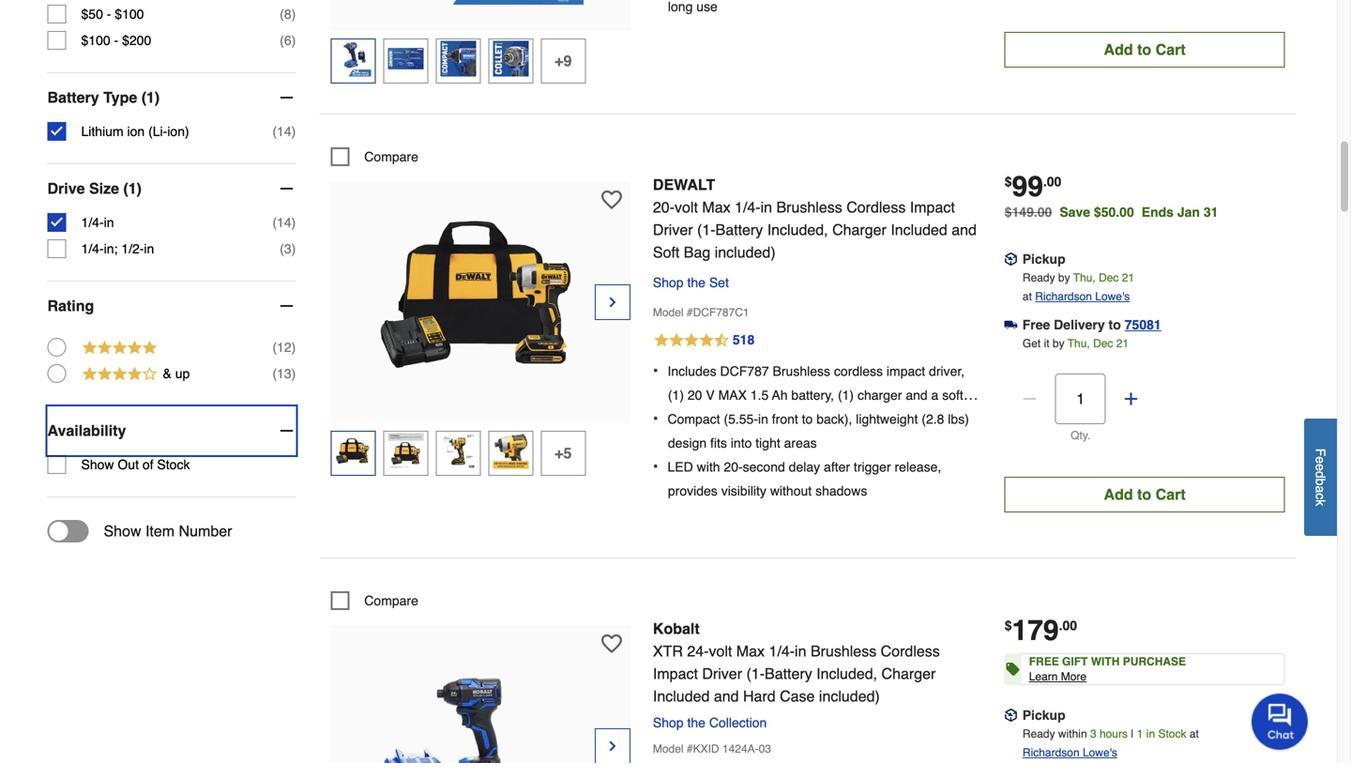 Task type: locate. For each thing, give the bounding box(es) containing it.
.00 inside $ 179 .00
[[1059, 618, 1078, 633]]

1 vertical spatial included)
[[819, 687, 880, 705]]

add to cart
[[1105, 41, 1186, 58], [1105, 486, 1186, 503]]

(5.55-
[[724, 412, 759, 427]]

•
[[653, 362, 659, 379], [653, 410, 659, 427], [653, 458, 659, 475]]

1 vertical spatial ( 14 )
[[273, 215, 296, 230]]

shop
[[653, 275, 684, 290], [653, 715, 684, 730]]

0 vertical spatial cordless
[[847, 198, 906, 216]]

ion
[[127, 124, 145, 139]]

free gift with purchase learn more
[[1030, 655, 1187, 683]]

compare inside 1002273920 element
[[365, 593, 419, 608]]

1 horizontal spatial $100
[[115, 7, 144, 22]]

shop up model # kxid 1424a-03 at the bottom of the page
[[653, 715, 684, 730]]

2 • from the top
[[653, 410, 659, 427]]

2 add to cart from the top
[[1105, 486, 1186, 503]]

$ inside $ 99 .00
[[1005, 174, 1012, 189]]

included) inside kobalt xtr 24-volt max 1/4-in brushless cordless impact driver (1-battery included, charger included and hard case included)
[[819, 687, 880, 705]]

dec down free delivery to 75081
[[1094, 337, 1114, 350]]

0 vertical spatial charger
[[833, 221, 887, 238]]

0 vertical spatial and
[[952, 221, 977, 238]]

1 pickup from the top
[[1023, 251, 1066, 266]]

( 3 )
[[280, 241, 296, 256]]

1 ready from the top
[[1023, 271, 1056, 284]]

by right it
[[1053, 337, 1065, 350]]

$ 179 .00
[[1005, 614, 1078, 647]]

of
[[143, 457, 154, 472]]

• compact (5.55-in front to back), lightweight (2.8 lbs) design fits into tight areas • led with 20-second delay after trigger release, provides visibility without shadows
[[653, 410, 970, 498]]

3 • from the top
[[653, 458, 659, 475]]

$100 - $200
[[81, 33, 151, 48]]

1 vertical spatial the
[[688, 715, 706, 730]]

# down shop the set link in the top of the page
[[687, 306, 693, 319]]

volt down dewalt
[[675, 198, 698, 216]]

) for $100 - $200
[[292, 33, 296, 48]]

0 vertical spatial included)
[[715, 243, 776, 261]]

battery up set
[[716, 221, 763, 238]]

thu, up delivery
[[1074, 271, 1096, 284]]

( 14 )
[[273, 124, 296, 139], [273, 215, 296, 230]]

4 stars image
[[81, 364, 158, 386]]

thumbnail image
[[335, 41, 371, 77], [388, 41, 424, 77], [441, 41, 476, 77], [493, 41, 529, 77], [335, 433, 371, 469], [388, 433, 424, 469], [441, 433, 476, 469], [493, 433, 529, 469]]

richardson lowe's button up delivery
[[1036, 287, 1131, 306]]

$ up tag filled icon in the bottom of the page
[[1005, 618, 1012, 633]]

1 vertical spatial shop
[[653, 715, 684, 730]]

areas
[[784, 435, 817, 450]]

• for •
[[653, 410, 659, 427]]

shop the set
[[653, 275, 729, 290]]

0 vertical spatial a
[[932, 388, 939, 403]]

1 horizontal spatial (1-
[[747, 665, 765, 682]]

driver
[[653, 221, 693, 238], [703, 665, 743, 682]]

) for lithium ion (li-ion)
[[292, 124, 296, 139]]

bag
[[684, 243, 711, 261]]

second
[[743, 459, 786, 474]]

1 horizontal spatial max
[[737, 642, 765, 660]]

1 horizontal spatial volt
[[709, 642, 733, 660]]

1/4-in
[[81, 215, 114, 230]]

1 vertical spatial show
[[104, 522, 141, 540]]

1 vertical spatial included
[[653, 687, 710, 705]]

0 vertical spatial dec
[[1099, 271, 1119, 284]]

1 horizontal spatial a
[[1314, 486, 1329, 493]]

1 horizontal spatial stock
[[1159, 727, 1187, 741]]

1 vertical spatial -
[[114, 33, 118, 48]]

in inside dewalt 20-volt max 1/4-in brushless cordless impact driver (1-battery included, charger included and soft bag included)
[[761, 198, 773, 216]]

compare inside 1000434571 element
[[365, 149, 419, 164]]

.00 for 179
[[1059, 618, 1078, 633]]

13
[[277, 366, 292, 381]]

thu, inside ready by thu, dec 21 at richardson lowe's
[[1074, 271, 1096, 284]]

1 vertical spatial compare
[[365, 593, 419, 608]]

0 horizontal spatial included
[[653, 687, 710, 705]]

(1) right type
[[141, 89, 160, 106]]

included, inside kobalt xtr 24-volt max 1/4-in brushless cordless impact driver (1-battery included, charger included and hard case included)
[[817, 665, 878, 682]]

impact inside dewalt 20-volt max 1/4-in brushless cordless impact driver (1-battery included, charger included and soft bag included)
[[910, 198, 955, 216]]

included inside kobalt xtr 24-volt max 1/4-in brushless cordless impact driver (1-battery included, charger included and hard case included)
[[653, 687, 710, 705]]

0 horizontal spatial driver
[[653, 221, 693, 238]]

$50 - $100
[[81, 7, 144, 22]]

1 ) from the top
[[292, 7, 296, 22]]

the
[[688, 275, 706, 290], [688, 715, 706, 730]]

and
[[952, 221, 977, 238], [906, 388, 928, 403], [714, 687, 739, 705]]

driver inside dewalt 20-volt max 1/4-in brushless cordless impact driver (1-battery included, charger included and soft bag included)
[[653, 221, 693, 238]]

compare
[[365, 149, 419, 164], [365, 593, 419, 608]]

1 vertical spatial included,
[[817, 665, 878, 682]]

shop inside shop the set link
[[653, 275, 684, 290]]

pickup right pickup icon
[[1023, 251, 1066, 266]]

1 horizontal spatial 3
[[1091, 727, 1097, 741]]

1 vertical spatial add
[[1105, 486, 1134, 503]]

pickup for by
[[1023, 251, 1066, 266]]

the up kxid
[[688, 715, 706, 730]]

4.5 stars image
[[653, 329, 756, 352]]

3 ) from the top
[[292, 124, 296, 139]]

1000434571 element
[[331, 147, 419, 166]]

0 horizontal spatial 3
[[284, 241, 292, 256]]

charger
[[833, 221, 887, 238], [882, 665, 936, 682]]

1 vertical spatial at
[[1190, 727, 1200, 741]]

0 horizontal spatial impact
[[653, 665, 698, 682]]

impact
[[887, 364, 926, 379]]

1 vertical spatial max
[[737, 642, 765, 660]]

2 the from the top
[[688, 715, 706, 730]]

1.5
[[751, 388, 769, 403]]

1 vertical spatial #
[[687, 742, 693, 756]]

.00 inside $ 99 .00
[[1044, 174, 1062, 189]]

at inside ready by thu, dec 21 at richardson lowe's
[[1023, 290, 1033, 303]]

e up b
[[1314, 464, 1329, 471]]

0 vertical spatial compare
[[365, 149, 419, 164]]

battery inside dewalt 20-volt max 1/4-in brushless cordless impact driver (1-battery included, charger included and soft bag included)
[[716, 221, 763, 238]]

ready left within
[[1023, 727, 1056, 741]]

1 vertical spatial by
[[1053, 337, 1065, 350]]

1 horizontal spatial and
[[906, 388, 928, 403]]

2 14 from the top
[[277, 215, 292, 230]]

actual price $99.00 element
[[1005, 170, 1062, 203]]

2 ) from the top
[[292, 33, 296, 48]]

1 vertical spatial volt
[[709, 642, 733, 660]]

• includes dcf787 brushless cordless impact driver, (1) 20 v max 1.5 ah battery, (1) charger and a soft case
[[653, 362, 965, 427]]

) for 1/4-in
[[292, 215, 296, 230]]

21 down 75081
[[1117, 337, 1129, 350]]

in
[[761, 198, 773, 216], [104, 215, 114, 230], [144, 241, 154, 256], [759, 412, 769, 427], [795, 642, 807, 660], [1147, 727, 1156, 741]]

0 vertical spatial 3
[[284, 241, 292, 256]]

8
[[284, 7, 292, 22]]

model left kxid
[[653, 742, 684, 756]]

chevron right image
[[605, 737, 620, 756]]

stock
[[157, 457, 190, 472], [1159, 727, 1187, 741]]

1 vertical spatial brushless
[[773, 364, 831, 379]]

1 vertical spatial cordless
[[881, 642, 940, 660]]

shop down soft at top
[[653, 275, 684, 290]]

0 horizontal spatial and
[[714, 687, 739, 705]]

qty.
[[1071, 429, 1091, 442]]

impact inside kobalt xtr 24-volt max 1/4-in brushless cordless impact driver (1-battery included, charger included and hard case included)
[[653, 665, 698, 682]]

soft
[[653, 243, 680, 261]]

and inside dewalt 20-volt max 1/4-in brushless cordless impact driver (1-battery included, charger included and soft bag included)
[[952, 221, 977, 238]]

dec up free delivery to 75081
[[1099, 271, 1119, 284]]

1 vertical spatial richardson lowe's button
[[1023, 743, 1118, 762]]

volt right xtr
[[709, 642, 733, 660]]

$100 down $50
[[81, 33, 110, 48]]

2 horizontal spatial battery
[[765, 665, 813, 682]]

lowe's down "hours"
[[1083, 746, 1118, 759]]

1 vertical spatial cart
[[1156, 486, 1186, 503]]

0 vertical spatial 14
[[277, 124, 292, 139]]

4 ) from the top
[[292, 215, 296, 230]]

1 vertical spatial .00
[[1059, 618, 1078, 633]]

design
[[668, 435, 707, 450]]

1 • from the top
[[653, 362, 659, 379]]

lowe's inside ready by thu, dec 21 at richardson lowe's
[[1096, 290, 1131, 303]]

stock right of
[[157, 457, 190, 472]]

21 inside ready by thu, dec 21 at richardson lowe's
[[1123, 271, 1135, 284]]

0 vertical spatial #
[[687, 306, 693, 319]]

( for $100 - $200
[[280, 33, 284, 48]]

richardson inside ready by thu, dec 21 at richardson lowe's
[[1036, 290, 1093, 303]]

0 vertical spatial (1-
[[698, 221, 716, 238]]

dec
[[1099, 271, 1119, 284], [1094, 337, 1114, 350]]

0 horizontal spatial $100
[[81, 33, 110, 48]]

• inside • includes dcf787 brushless cordless impact driver, (1) 20 v max 1.5 ah battery, (1) charger and a soft case
[[653, 362, 659, 379]]

• left led
[[653, 458, 659, 475]]

a inside button
[[1314, 486, 1329, 493]]

minus image down the 6
[[277, 88, 296, 107]]

1 vertical spatial pickup
[[1023, 708, 1066, 723]]

20- inside • compact (5.55-in front to back), lightweight (2.8 lbs) design fits into tight areas • led with 20-second delay after trigger release, provides visibility without shadows
[[724, 459, 743, 474]]

case
[[780, 687, 815, 705]]

minus image up "( 12 )"
[[277, 297, 296, 315]]

0 vertical spatial max
[[703, 198, 731, 216]]

$ inside $ 179 .00
[[1005, 618, 1012, 633]]

.00 for 99
[[1044, 174, 1062, 189]]

1 vertical spatial 14
[[277, 215, 292, 230]]

and inside • includes dcf787 brushless cordless impact driver, (1) 20 v max 1.5 ah battery, (1) charger and a soft case
[[906, 388, 928, 403]]

2 vertical spatial brushless
[[811, 642, 877, 660]]

set
[[710, 275, 729, 290]]

show left out at bottom
[[81, 457, 114, 472]]

0 vertical spatial pickup
[[1023, 251, 1066, 266]]

1 vertical spatial 20-
[[724, 459, 743, 474]]

0 vertical spatial included
[[891, 221, 948, 238]]

$ for 99
[[1005, 174, 1012, 189]]

2 # from the top
[[687, 742, 693, 756]]

20- down dewalt
[[653, 198, 675, 216]]

ready inside ready by thu, dec 21 at richardson lowe's
[[1023, 271, 1056, 284]]

front
[[772, 412, 799, 427]]

dec inside ready by thu, dec 21 at richardson lowe's
[[1099, 271, 1119, 284]]

0 vertical spatial driver
[[653, 221, 693, 238]]

1/4- inside dewalt 20-volt max 1/4-in brushless cordless impact driver (1-battery included, charger included and soft bag included)
[[735, 198, 761, 216]]

0 horizontal spatial max
[[703, 198, 731, 216]]

1 vertical spatial richardson
[[1023, 746, 1080, 759]]

driver down 24-
[[703, 665, 743, 682]]

2 ready from the top
[[1023, 727, 1056, 741]]

+9 button
[[541, 38, 586, 83]]

1 vertical spatial model
[[653, 742, 684, 756]]

cordless
[[847, 198, 906, 216], [881, 642, 940, 660]]

.00 up 'was price $149.00' element
[[1044, 174, 1062, 189]]

model for xtr 24-volt max 1/4-in brushless cordless impact driver (1-battery included, charger included and hard case included)
[[653, 742, 684, 756]]

lightweight
[[856, 412, 919, 427]]

pickup right pickup image
[[1023, 708, 1066, 723]]

1/4-
[[735, 198, 761, 216], [81, 215, 104, 230], [81, 241, 104, 256], [769, 642, 795, 660]]

1 vertical spatial $100
[[81, 33, 110, 48]]

2 ( 14 ) from the top
[[273, 215, 296, 230]]

model down shop the set link in the top of the page
[[653, 306, 684, 319]]

tight
[[756, 435, 781, 450]]

2 shop from the top
[[653, 715, 684, 730]]

0 vertical spatial 21
[[1123, 271, 1135, 284]]

rating button
[[47, 282, 296, 331]]

richardson up delivery
[[1036, 290, 1093, 303]]

purchase
[[1123, 655, 1187, 668]]

at right 1 on the bottom right
[[1190, 727, 1200, 741]]

• for charger
[[653, 362, 659, 379]]

thu,
[[1074, 271, 1096, 284], [1068, 337, 1091, 350]]

volt
[[675, 198, 698, 216], [709, 642, 733, 660]]

richardson down within
[[1023, 746, 1080, 759]]

1002273920 element
[[331, 591, 419, 610]]

and inside kobalt xtr 24-volt max 1/4-in brushless cordless impact driver (1-battery included, charger included and hard case included)
[[714, 687, 739, 705]]

0 vertical spatial cart
[[1156, 41, 1186, 58]]

03
[[759, 742, 772, 756]]

0 vertical spatial battery
[[47, 89, 99, 106]]

.00 up gift
[[1059, 618, 1078, 633]]

richardson inside ready within 3 hours | 1 in stock at richardson lowe's
[[1023, 746, 1080, 759]]

1 e from the top
[[1314, 456, 1329, 464]]

1 vertical spatial 3
[[1091, 727, 1097, 741]]

0 vertical spatial the
[[688, 275, 706, 290]]

0 vertical spatial brushless
[[777, 198, 843, 216]]

thu, down delivery
[[1068, 337, 1091, 350]]

show for show item number
[[104, 522, 141, 540]]

- for $100
[[114, 33, 118, 48]]

2 add from the top
[[1105, 486, 1134, 503]]

0 vertical spatial impact
[[910, 198, 955, 216]]

- right $50
[[107, 7, 111, 22]]

the left set
[[688, 275, 706, 290]]

get it by thu, dec 21
[[1023, 337, 1129, 350]]

truck filled image
[[1005, 318, 1018, 331]]

(1- up hard
[[747, 665, 765, 682]]

included,
[[768, 221, 829, 238], [817, 665, 878, 682]]

1 14 from the top
[[277, 124, 292, 139]]

0 vertical spatial add to cart
[[1105, 41, 1186, 58]]

0 vertical spatial included,
[[768, 221, 829, 238]]

ends jan 31 element
[[1142, 204, 1226, 219]]

richardson lowe's button for within
[[1023, 743, 1118, 762]]

2 e from the top
[[1314, 464, 1329, 471]]

1 vertical spatial battery
[[716, 221, 763, 238]]

1 vertical spatial charger
[[882, 665, 936, 682]]

at up free
[[1023, 290, 1033, 303]]

5 ) from the top
[[292, 241, 296, 256]]

f
[[1314, 448, 1329, 456]]

cordless inside kobalt xtr 24-volt max 1/4-in brushless cordless impact driver (1-battery included, charger included and hard case included)
[[881, 642, 940, 660]]

shop for xtr 24-volt max 1/4-in brushless cordless impact driver (1-battery included, charger included and hard case included)
[[653, 715, 684, 730]]

driver,
[[929, 364, 965, 379]]

max up hard
[[737, 642, 765, 660]]

1 vertical spatial (1-
[[747, 665, 765, 682]]

- left $200
[[114, 33, 118, 48]]

dcf787c1
[[693, 306, 750, 319]]

1 model from the top
[[653, 306, 684, 319]]

1 vertical spatial a
[[1314, 486, 1329, 493]]

2 $ from the top
[[1005, 618, 1012, 633]]

1 horizontal spatial at
[[1190, 727, 1200, 741]]

.00
[[1044, 174, 1062, 189], [1059, 618, 1078, 633]]

at inside ready within 3 hours | 1 in stock at richardson lowe's
[[1190, 727, 1200, 741]]

minus image left stepper number input field with increment and decrement buttons number field
[[1021, 389, 1040, 408]]

ready up free
[[1023, 271, 1056, 284]]

$100 up $200
[[115, 7, 144, 22]]

1 the from the top
[[688, 275, 706, 290]]

0 vertical spatial ( 14 )
[[273, 124, 296, 139]]

1 compare from the top
[[365, 149, 419, 164]]

0 vertical spatial ready
[[1023, 271, 1056, 284]]

1 vertical spatial lowe's
[[1083, 746, 1118, 759]]

1 ( 14 ) from the top
[[273, 124, 296, 139]]

0 horizontal spatial 20-
[[653, 198, 675, 216]]

driver up soft at top
[[653, 221, 693, 238]]

c
[[1314, 493, 1329, 500]]

pickup for within
[[1023, 708, 1066, 723]]

2 model from the top
[[653, 742, 684, 756]]

hours
[[1100, 727, 1128, 741]]

free
[[1030, 655, 1060, 668]]

a up 'k'
[[1314, 486, 1329, 493]]

0 vertical spatial $100
[[115, 7, 144, 22]]

21
[[1123, 271, 1135, 284], [1117, 337, 1129, 350]]

2 vertical spatial and
[[714, 687, 739, 705]]

• left includes
[[653, 362, 659, 379]]

included) right case
[[819, 687, 880, 705]]

case
[[668, 412, 696, 427]]

(1- up bag
[[698, 221, 716, 238]]

( 14 ) for lithium ion (li-ion)
[[273, 124, 296, 139]]

1 vertical spatial add to cart button
[[1005, 477, 1286, 512]]

1 horizontal spatial -
[[114, 33, 118, 48]]

0 horizontal spatial stock
[[157, 457, 190, 472]]

chevron right image
[[605, 293, 620, 311]]

( 14 ) for 1/4-in
[[273, 215, 296, 230]]

a left soft
[[932, 388, 939, 403]]

$50.00
[[1095, 204, 1135, 219]]

model for 20-volt max 1/4-in brushless cordless impact driver (1-battery included, charger included and soft bag included)
[[653, 306, 684, 319]]

richardson lowe's button down within
[[1023, 743, 1118, 762]]

the for and
[[688, 715, 706, 730]]

and for • includes dcf787 brushless cordless impact driver, (1) 20 v max 1.5 ah battery, (1) charger and a soft case
[[906, 388, 928, 403]]

( 14 ) down the 6
[[273, 124, 296, 139]]

1 vertical spatial $
[[1005, 618, 1012, 633]]

e
[[1314, 456, 1329, 464], [1314, 464, 1329, 471]]

(1- inside kobalt xtr 24-volt max 1/4-in brushless cordless impact driver (1-battery included, charger included and hard case included)
[[747, 665, 765, 682]]

0 vertical spatial 20-
[[653, 198, 675, 216]]

volt inside dewalt 20-volt max 1/4-in brushless cordless impact driver (1-battery included, charger included and soft bag included)
[[675, 198, 698, 216]]

show for show out of stock
[[81, 457, 114, 472]]

battery up case
[[765, 665, 813, 682]]

ready inside ready within 3 hours | 1 in stock at richardson lowe's
[[1023, 727, 1056, 741]]

battery up lithium
[[47, 89, 99, 106]]

1424a-
[[723, 742, 759, 756]]

learn more button
[[1030, 669, 1087, 684], [1030, 669, 1087, 684]]

lowe's up free delivery to 75081
[[1096, 290, 1131, 303]]

1 vertical spatial driver
[[703, 665, 743, 682]]

) for $50 - $100
[[292, 7, 296, 22]]

2 vertical spatial battery
[[765, 665, 813, 682]]

minus image up ( 3 )
[[277, 179, 296, 198]]

14 for 1/4-in
[[277, 215, 292, 230]]

0 vertical spatial by
[[1059, 271, 1071, 284]]

0 vertical spatial richardson lowe's button
[[1036, 287, 1131, 306]]

0 vertical spatial at
[[1023, 290, 1033, 303]]

1 add to cart from the top
[[1105, 41, 1186, 58]]

by up delivery
[[1059, 271, 1071, 284]]

option group
[[47, 334, 296, 387]]

1 shop from the top
[[653, 275, 684, 290]]

cordless inside dewalt 20-volt max 1/4-in brushless cordless impact driver (1-battery included, charger included and soft bag included)
[[847, 198, 906, 216]]

cordless
[[834, 364, 883, 379]]

14 down the 6
[[277, 124, 292, 139]]

included inside dewalt 20-volt max 1/4-in brushless cordless impact driver (1-battery included, charger included and soft bag included)
[[891, 221, 948, 238]]

brushless
[[777, 198, 843, 216], [773, 364, 831, 379], [811, 642, 877, 660]]

0 vertical spatial .00
[[1044, 174, 1062, 189]]

show
[[81, 457, 114, 472], [104, 522, 141, 540]]

24-
[[688, 642, 709, 660]]

20- right with
[[724, 459, 743, 474]]

2 pickup from the top
[[1023, 708, 1066, 723]]

max down dewalt
[[703, 198, 731, 216]]

e up d
[[1314, 456, 1329, 464]]

( 12 )
[[273, 340, 296, 355]]

# down shop the collection at bottom
[[687, 742, 693, 756]]

included) up set
[[715, 243, 776, 261]]

1 $ from the top
[[1005, 174, 1012, 189]]

0 vertical spatial volt
[[675, 198, 698, 216]]

( 14 ) up ( 3 )
[[273, 215, 296, 230]]

minus image
[[277, 88, 296, 107], [277, 179, 296, 198], [277, 297, 296, 315], [1021, 389, 1040, 408]]

richardson lowe's button
[[1036, 287, 1131, 306], [1023, 743, 1118, 762]]

lowe's
[[1096, 290, 1131, 303], [1083, 746, 1118, 759]]

lithium
[[81, 124, 124, 139]]

stock right 1 on the bottom right
[[1159, 727, 1187, 741]]

minus image inside rating button
[[277, 297, 296, 315]]

1 horizontal spatial impact
[[910, 198, 955, 216]]

0 horizontal spatial included)
[[715, 243, 776, 261]]

show left item
[[104, 522, 141, 540]]

1 vertical spatial stock
[[1159, 727, 1187, 741]]

minus image
[[277, 422, 296, 440]]

2 compare from the top
[[365, 593, 419, 608]]

( for $50 - $100
[[280, 7, 284, 22]]

1 vertical spatial add to cart
[[1105, 486, 1186, 503]]

21 up 75081
[[1123, 271, 1135, 284]]

14 up ( 3 )
[[277, 215, 292, 230]]

size
[[89, 180, 119, 197]]

1 # from the top
[[687, 306, 693, 319]]

1 vertical spatial impact
[[653, 665, 698, 682]]

0 horizontal spatial at
[[1023, 290, 1033, 303]]

• left case
[[653, 410, 659, 427]]

$ up $149.00
[[1005, 174, 1012, 189]]

rating
[[47, 297, 94, 315]]

0 vertical spatial richardson
[[1036, 290, 1093, 303]]

(1) right the size
[[123, 180, 142, 197]]

0 vertical spatial -
[[107, 7, 111, 22]]



Task type: describe. For each thing, give the bounding box(es) containing it.
show item number element
[[47, 520, 232, 543]]

minus image for rating
[[277, 297, 296, 315]]

add to cart for first add to cart button from the bottom of the page
[[1105, 486, 1186, 503]]

and for kobalt xtr 24-volt max 1/4-in brushless cordless impact driver (1-battery included, charger included and hard case included)
[[714, 687, 739, 705]]

richardson lowe's button for by
[[1036, 287, 1131, 306]]

brushless inside • includes dcf787 brushless cordless impact driver, (1) 20 v max 1.5 ah battery, (1) charger and a soft case
[[773, 364, 831, 379]]

chat invite button image
[[1252, 693, 1310, 750]]

it
[[1044, 337, 1050, 350]]

drive size (1)
[[47, 180, 142, 197]]

518
[[733, 332, 755, 347]]

number
[[179, 522, 232, 540]]

hard
[[743, 687, 776, 705]]

back),
[[817, 412, 853, 427]]

within
[[1059, 727, 1088, 741]]

after
[[824, 459, 851, 474]]

shadows
[[816, 483, 868, 498]]

drive
[[47, 180, 85, 197]]

option group containing (
[[47, 334, 296, 387]]

lbs)
[[948, 412, 970, 427]]

( 6 )
[[280, 33, 296, 48]]

in inside • compact (5.55-in front to back), lightweight (2.8 lbs) design fits into tight areas • led with 20-second delay after trigger release, provides visibility without shadows
[[759, 412, 769, 427]]

75081 button
[[1125, 315, 1162, 334]]

stock inside ready within 3 hours | 1 in stock at richardson lowe's
[[1159, 727, 1187, 741]]

compare for dewalt
[[365, 149, 419, 164]]

ready for ready by
[[1023, 271, 1056, 284]]

pickup image
[[1005, 709, 1018, 722]]

into
[[731, 435, 752, 450]]

charger
[[858, 388, 903, 403]]

1 add from the top
[[1105, 41, 1134, 58]]

(1) up "back),"
[[838, 388, 854, 403]]

collection
[[710, 715, 767, 730]]

(1) left 20
[[668, 388, 684, 403]]

tag filled image
[[1007, 656, 1020, 682]]

battery inside kobalt xtr 24-volt max 1/4-in brushless cordless impact driver (1-battery included, charger included and hard case included)
[[765, 665, 813, 682]]

included, inside dewalt 20-volt max 1/4-in brushless cordless impact driver (1-battery included, charger included and soft bag included)
[[768, 221, 829, 238]]

with
[[697, 459, 721, 474]]

ends
[[1142, 204, 1174, 219]]

charger inside dewalt 20-volt max 1/4-in brushless cordless impact driver (1-battery included, charger included and soft bag included)
[[833, 221, 887, 238]]

518 button
[[653, 329, 983, 352]]

# for soft
[[687, 306, 693, 319]]

out
[[118, 457, 139, 472]]

plus image
[[1123, 389, 1141, 408]]

driver inside kobalt xtr 24-volt max 1/4-in brushless cordless impact driver (1-battery included, charger included and hard case included)
[[703, 665, 743, 682]]

trigger
[[854, 459, 891, 474]]

led
[[668, 459, 694, 474]]

includes
[[668, 364, 717, 379]]

ready for ready within
[[1023, 727, 1056, 741]]

kobalt
[[653, 620, 700, 637]]

( for 1/4-in; 1/2-in
[[280, 241, 284, 256]]

b
[[1314, 478, 1329, 486]]

1 vertical spatial 21
[[1117, 337, 1129, 350]]

shop for 20-volt max 1/4-in brushless cordless impact driver (1-battery included, charger included and soft bag included)
[[653, 275, 684, 290]]

provides
[[668, 483, 718, 498]]

$149.00
[[1005, 204, 1053, 219]]

xtr
[[653, 642, 683, 660]]

battery,
[[792, 388, 835, 403]]

availability
[[47, 422, 126, 439]]

1 vertical spatial dec
[[1094, 337, 1114, 350]]

lowe's inside ready within 3 hours | 1 in stock at richardson lowe's
[[1083, 746, 1118, 759]]

kobalt xtr 24-volt max 1/4-in brushless cordless impact driver (1-battery included, charger included and hard case included)
[[653, 620, 940, 705]]

( 8 )
[[280, 7, 296, 22]]

max inside kobalt xtr 24-volt max 1/4-in brushless cordless impact driver (1-battery included, charger included and hard case included)
[[737, 642, 765, 660]]

in inside ready within 3 hours | 1 in stock at richardson lowe's
[[1147, 727, 1156, 741]]

was price $149.00 element
[[1005, 200, 1060, 219]]

compact
[[668, 412, 721, 427]]

compare for kobalt
[[365, 593, 419, 608]]

75081
[[1125, 317, 1162, 332]]

dewalt 20-volt max 1/4-in brushless cordless impact driver (1-battery included, charger included and soft bag included)
[[653, 176, 977, 261]]

6 ) from the top
[[292, 340, 296, 355]]

up
[[175, 366, 190, 381]]

(2.8
[[922, 412, 945, 427]]

a inside • includes dcf787 brushless cordless impact driver, (1) 20 v max 1.5 ah battery, (1) charger and a soft case
[[932, 388, 939, 403]]

more
[[1062, 670, 1087, 683]]

dcf787
[[721, 364, 769, 379]]

jan
[[1178, 204, 1201, 219]]

) for 1/4-in; 1/2-in
[[292, 241, 296, 256]]

item
[[145, 522, 175, 540]]

battery type (1)
[[47, 89, 160, 106]]

visibility
[[722, 483, 767, 498]]

savings save $50.00 element
[[1060, 204, 1226, 219]]

2 add to cart button from the top
[[1005, 477, 1286, 512]]

k
[[1314, 500, 1329, 506]]

model # dcf787c1
[[653, 306, 750, 319]]

without
[[771, 483, 812, 498]]

Stepper number input field with increment and decrement buttons number field
[[1056, 373, 1107, 424]]

+9
[[555, 52, 572, 69]]

heart outline image
[[602, 633, 622, 654]]

shop the collection link
[[653, 715, 775, 730]]

$ for 179
[[1005, 618, 1012, 633]]

- for $50
[[107, 7, 111, 22]]

in;
[[104, 241, 118, 256]]

shop the collection
[[653, 715, 767, 730]]

& up
[[163, 366, 190, 381]]

included) inside dewalt 20-volt max 1/4-in brushless cordless impact driver (1-battery included, charger included and soft bag included)
[[715, 243, 776, 261]]

kxid
[[693, 742, 720, 756]]

gift
[[1063, 655, 1088, 668]]

add to cart for 2nd add to cart button from the bottom of the page
[[1105, 41, 1186, 58]]

show item number
[[104, 522, 232, 540]]

5 stars image
[[81, 338, 158, 360]]

delay
[[789, 459, 821, 474]]

+5
[[555, 444, 572, 462]]

1 add to cart button from the top
[[1005, 32, 1286, 67]]

1/2-
[[121, 241, 144, 256]]

minus image for drive size
[[277, 179, 296, 198]]

delivery
[[1054, 317, 1106, 332]]

type
[[103, 89, 137, 106]]

1/4- inside kobalt xtr 24-volt max 1/4-in brushless cordless impact driver (1-battery included, charger included and hard case included)
[[769, 642, 795, 660]]

ah
[[772, 388, 788, 403]]

1 vertical spatial thu,
[[1068, 337, 1091, 350]]

dewalt
[[653, 176, 716, 193]]

7 ) from the top
[[292, 366, 296, 381]]

2 cart from the top
[[1156, 486, 1186, 503]]

$50
[[81, 7, 103, 22]]

minus image for battery type
[[277, 88, 296, 107]]

( for lithium ion (li-ion)
[[273, 124, 277, 139]]

20- inside dewalt 20-volt max 1/4-in brushless cordless impact driver (1-battery included, charger included and soft bag included)
[[653, 198, 675, 216]]

0 horizontal spatial battery
[[47, 89, 99, 106]]

31
[[1204, 204, 1219, 219]]

the for soft
[[688, 275, 706, 290]]

actual price $179.00 element
[[1005, 614, 1078, 647]]

1/4-in; 1/2-in
[[81, 241, 154, 256]]

heart outline image
[[602, 189, 622, 210]]

f e e d b a c k button
[[1305, 419, 1338, 536]]

brushless inside kobalt xtr 24-volt max 1/4-in brushless cordless impact driver (1-battery included, charger included and hard case included)
[[811, 642, 877, 660]]

6
[[284, 33, 292, 48]]

lithium ion (li-ion)
[[81, 124, 189, 139]]

0 vertical spatial stock
[[157, 457, 190, 472]]

3 inside ready within 3 hours | 1 in stock at richardson lowe's
[[1091, 727, 1097, 741]]

in inside kobalt xtr 24-volt max 1/4-in brushless cordless impact driver (1-battery included, charger included and hard case included)
[[795, 642, 807, 660]]

charger inside kobalt xtr 24-volt max 1/4-in brushless cordless impact driver (1-battery included, charger included and hard case included)
[[882, 665, 936, 682]]

release,
[[895, 459, 942, 474]]

ready within 3 hours | 1 in stock at richardson lowe's
[[1023, 727, 1200, 759]]

99
[[1012, 170, 1044, 203]]

# for and
[[687, 742, 693, 756]]

volt inside kobalt xtr 24-volt max 1/4-in brushless cordless impact driver (1-battery included, charger included and hard case included)
[[709, 642, 733, 660]]

brushless inside dewalt 20-volt max 1/4-in brushless cordless impact driver (1-battery included, charger included and soft bag included)
[[777, 198, 843, 216]]

12
[[277, 340, 292, 355]]

f e e d b a c k
[[1314, 448, 1329, 506]]

d
[[1314, 471, 1329, 478]]

ion)
[[167, 124, 189, 139]]

14 for lithium ion (li-ion)
[[277, 124, 292, 139]]

availability button
[[47, 407, 296, 455]]

1 cart from the top
[[1156, 41, 1186, 58]]

to inside • compact (5.55-in front to back), lightweight (2.8 lbs) design fits into tight areas • led with 20-second delay after trigger release, provides visibility without shadows
[[802, 412, 813, 427]]

pickup image
[[1005, 253, 1018, 266]]

(1- inside dewalt 20-volt max 1/4-in brushless cordless impact driver (1-battery included, charger included and soft bag included)
[[698, 221, 716, 238]]

max inside dewalt 20-volt max 1/4-in brushless cordless impact driver (1-battery included, charger included and soft bag included)
[[703, 198, 731, 216]]

soft
[[943, 388, 964, 403]]

$ 99 .00
[[1005, 170, 1062, 203]]

( for 1/4-in
[[273, 215, 277, 230]]

by inside ready by thu, dec 21 at richardson lowe's
[[1059, 271, 1071, 284]]



Task type: vqa. For each thing, say whether or not it's contained in the screenshot.
$ in the '$ 179 .00'
yes



